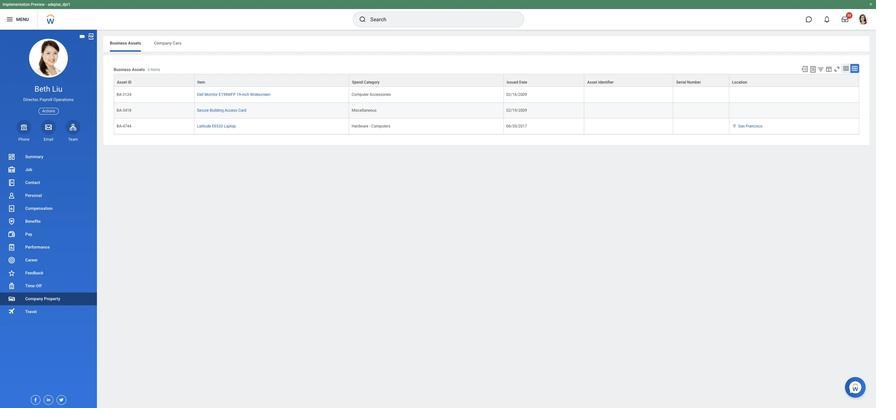 Task type: describe. For each thing, give the bounding box(es) containing it.
ba-4744
[[117, 124, 131, 129]]

director,
[[23, 97, 39, 102]]

hardware - computers element
[[352, 123, 391, 129]]

feedback link
[[0, 267, 97, 280]]

latitude
[[197, 124, 211, 129]]

company for company property
[[25, 297, 43, 302]]

business assets
[[110, 41, 141, 46]]

close environment banner image
[[869, 2, 873, 6]]

ba- for ba-4744
[[117, 124, 123, 129]]

contact image
[[8, 179, 16, 187]]

linkedin image
[[44, 396, 51, 403]]

search image
[[359, 16, 367, 23]]

facebook image
[[31, 396, 38, 403]]

travel image
[[8, 308, 16, 316]]

e198wfp
[[219, 92, 236, 97]]

team
[[68, 137, 78, 142]]

team beth liu element
[[66, 137, 80, 142]]

business for business assets
[[110, 41, 127, 46]]

asset identifier
[[588, 80, 614, 85]]

phone image
[[19, 123, 28, 131]]

asset id button
[[114, 74, 194, 87]]

pay
[[25, 232, 32, 237]]

san
[[739, 124, 745, 129]]

serial number
[[676, 80, 701, 85]]

company for company cars
[[154, 41, 172, 46]]

pay link
[[0, 228, 97, 241]]

monitor
[[204, 92, 218, 97]]

accessories
[[370, 92, 391, 97]]

export to worksheets image
[[810, 66, 817, 73]]

menu banner
[[0, 0, 876, 30]]

asset for asset identifier
[[588, 80, 598, 85]]

email button
[[41, 120, 56, 142]]

phone
[[18, 137, 29, 142]]

implementation preview -   adeptai_dpt1
[[3, 2, 70, 7]]

career image
[[8, 257, 16, 264]]

serial number button
[[674, 74, 729, 87]]

secure
[[197, 108, 209, 113]]

item button
[[194, 74, 349, 87]]

card
[[238, 108, 246, 113]]

33
[[848, 14, 851, 17]]

row containing asset id
[[114, 74, 860, 87]]

hardware
[[352, 124, 369, 129]]

inch
[[242, 92, 249, 97]]

02/19/2009
[[507, 108, 527, 113]]

phone button
[[16, 120, 31, 142]]

business for business assets 3 items
[[114, 67, 131, 72]]

widescreen
[[250, 92, 270, 97]]

company property image
[[8, 295, 16, 303]]

director, payroll operations
[[23, 97, 74, 102]]

- inside hardware - computers element
[[369, 124, 371, 129]]

ba- for ba-3124
[[117, 92, 123, 97]]

time off link
[[0, 280, 97, 293]]

feedback
[[25, 271, 43, 276]]

inbox large image
[[842, 16, 849, 23]]

actions button
[[39, 108, 59, 115]]

francisco
[[746, 124, 763, 129]]

3124
[[123, 92, 131, 97]]

summary image
[[8, 153, 16, 161]]

expand table image
[[852, 65, 858, 72]]

justify image
[[6, 16, 14, 23]]

business assets 3 items
[[114, 67, 160, 72]]

item
[[197, 80, 205, 85]]

mail image
[[45, 123, 52, 131]]

notifications large image
[[824, 16, 831, 23]]

asset identifier button
[[585, 74, 673, 87]]

personal link
[[0, 189, 97, 202]]

list containing summary
[[0, 151, 97, 319]]

tab list containing business assets
[[103, 36, 870, 52]]

issued
[[507, 80, 518, 85]]

operations
[[53, 97, 74, 102]]

id
[[128, 80, 132, 85]]

secure building access card
[[197, 108, 246, 113]]

pay image
[[8, 231, 16, 239]]

navigation pane region
[[0, 30, 97, 409]]

benefits link
[[0, 215, 97, 228]]

email
[[44, 137, 53, 142]]

career link
[[0, 254, 97, 267]]

company property link
[[0, 293, 97, 306]]

Search Workday  search field
[[370, 12, 511, 27]]

4744
[[123, 124, 131, 129]]

job link
[[0, 164, 97, 177]]

summary
[[25, 155, 43, 159]]

3418
[[123, 108, 131, 113]]

compensation link
[[0, 202, 97, 215]]

dell monitor e198wfp 19-inch widescreen
[[197, 92, 270, 97]]

latitude e6520 laptop
[[197, 124, 236, 129]]

items
[[151, 68, 160, 72]]

spend
[[352, 80, 363, 85]]

feedback image
[[8, 270, 16, 277]]



Task type: vqa. For each thing, say whether or not it's contained in the screenshot.
The Home image
no



Task type: locate. For each thing, give the bounding box(es) containing it.
view team image
[[69, 123, 77, 131]]

company property
[[25, 297, 60, 302]]

miscellaneous
[[352, 108, 377, 113]]

company inside company property link
[[25, 297, 43, 302]]

san francisco
[[739, 124, 763, 129]]

benefits image
[[8, 218, 16, 226]]

preview
[[31, 2, 45, 7]]

time off image
[[8, 283, 16, 290]]

3 ba- from the top
[[117, 124, 123, 129]]

0 vertical spatial ba-
[[117, 92, 123, 97]]

ba- for ba-3418
[[117, 108, 123, 113]]

time off
[[25, 284, 42, 289]]

compensation image
[[8, 205, 16, 213]]

implementation
[[3, 2, 30, 7]]

e6520
[[212, 124, 223, 129]]

1 vertical spatial ba-
[[117, 108, 123, 113]]

assets
[[128, 41, 141, 46], [132, 67, 145, 72]]

1 vertical spatial assets
[[132, 67, 145, 72]]

table image
[[843, 65, 850, 72]]

asset left identifier
[[588, 80, 598, 85]]

0 vertical spatial -
[[46, 2, 47, 7]]

list
[[0, 151, 97, 319]]

menu
[[16, 17, 29, 22]]

access
[[225, 108, 237, 113]]

secure building access card link
[[197, 107, 246, 113]]

performance image
[[8, 244, 16, 252]]

beth liu
[[34, 85, 62, 94]]

1 horizontal spatial company
[[154, 41, 172, 46]]

1 ba- from the top
[[117, 92, 123, 97]]

-
[[46, 2, 47, 7], [369, 124, 371, 129]]

assets left 3
[[132, 67, 145, 72]]

tab list
[[103, 36, 870, 52]]

ba-3418 element
[[117, 107, 131, 113]]

travel
[[25, 310, 37, 315]]

asset left id
[[117, 80, 127, 85]]

asset inside 'asset id' popup button
[[117, 80, 127, 85]]

menu button
[[0, 9, 37, 30]]

toolbar
[[799, 64, 860, 74]]

ba-3418
[[117, 108, 131, 113]]

2 ba- from the top
[[117, 108, 123, 113]]

0 vertical spatial assets
[[128, 41, 141, 46]]

ba- up ba-4744 element at the left of page
[[117, 108, 123, 113]]

row containing ba-3124
[[114, 87, 860, 103]]

ba- down asset id
[[117, 92, 123, 97]]

business
[[110, 41, 127, 46], [114, 67, 131, 72]]

email beth liu element
[[41, 137, 56, 142]]

liu
[[52, 85, 62, 94]]

dell
[[197, 92, 204, 97]]

- right preview at the left top of the page
[[46, 2, 47, 7]]

building
[[210, 108, 224, 113]]

time
[[25, 284, 35, 289]]

contact
[[25, 180, 40, 185]]

assets up business assets 3 items
[[128, 41, 141, 46]]

location
[[732, 80, 748, 85]]

0 horizontal spatial asset
[[117, 80, 127, 85]]

assets for business assets
[[128, 41, 141, 46]]

1 vertical spatial -
[[369, 124, 371, 129]]

- right hardware
[[369, 124, 371, 129]]

fullscreen image
[[834, 66, 841, 73]]

cell
[[585, 87, 674, 103], [674, 87, 730, 103], [730, 87, 860, 103], [585, 103, 674, 119], [674, 103, 730, 119], [730, 103, 860, 119], [585, 119, 674, 135], [674, 119, 730, 135]]

ba-3124
[[117, 92, 131, 97]]

export to excel image
[[801, 66, 809, 73]]

serial
[[676, 80, 686, 85]]

company
[[154, 41, 172, 46], [25, 297, 43, 302]]

0 horizontal spatial -
[[46, 2, 47, 7]]

company down time off
[[25, 297, 43, 302]]

beth
[[34, 85, 50, 94]]

benefits
[[25, 219, 41, 224]]

location button
[[730, 74, 859, 87]]

ba-3124 element
[[117, 91, 131, 97]]

cars
[[173, 41, 181, 46]]

33 button
[[838, 12, 853, 27]]

- inside menu banner
[[46, 2, 47, 7]]

dell monitor e198wfp 19-inch widescreen link
[[197, 91, 270, 97]]

performance
[[25, 245, 50, 250]]

computers
[[371, 124, 391, 129]]

1 asset from the left
[[117, 80, 127, 85]]

ba- down ba-3418
[[117, 124, 123, 129]]

personal
[[25, 193, 42, 198]]

19-
[[237, 92, 242, 97]]

2 asset from the left
[[588, 80, 598, 85]]

phone beth liu element
[[16, 137, 31, 142]]

hardware - computers
[[352, 124, 391, 129]]

twitter image
[[57, 396, 64, 403]]

issued date button
[[504, 74, 584, 87]]

select to filter grid data image
[[818, 66, 825, 73]]

personal image
[[8, 192, 16, 200]]

spend category
[[352, 80, 380, 85]]

3 row from the top
[[114, 103, 860, 119]]

latitude e6520 laptop link
[[197, 123, 236, 129]]

0 vertical spatial company
[[154, 41, 172, 46]]

assets for business assets 3 items
[[132, 67, 145, 72]]

0 vertical spatial business
[[110, 41, 127, 46]]

1 horizontal spatial -
[[369, 124, 371, 129]]

issued date
[[507, 80, 527, 85]]

location image
[[732, 124, 737, 128]]

ba-4744 element
[[117, 123, 131, 129]]

row
[[114, 74, 860, 87], [114, 87, 860, 103], [114, 103, 860, 119], [114, 119, 860, 135]]

category
[[364, 80, 380, 85]]

asset inside asset identifier popup button
[[588, 80, 598, 85]]

2 vertical spatial ba-
[[117, 124, 123, 129]]

0 horizontal spatial company
[[25, 297, 43, 302]]

computer
[[352, 92, 369, 97]]

06/30/2017
[[507, 124, 527, 129]]

san francisco link
[[739, 123, 763, 129]]

performance link
[[0, 241, 97, 254]]

adeptai_dpt1
[[48, 2, 70, 7]]

job
[[25, 167, 32, 172]]

number
[[687, 80, 701, 85]]

actions
[[42, 109, 55, 113]]

asset for asset id
[[117, 80, 127, 85]]

career
[[25, 258, 38, 263]]

company cars
[[154, 41, 181, 46]]

asset id
[[117, 80, 132, 85]]

computer accessories element
[[352, 91, 391, 97]]

1 vertical spatial company
[[25, 297, 43, 302]]

2 row from the top
[[114, 87, 860, 103]]

view printable version (pdf) image
[[88, 33, 95, 40]]

company left "cars"
[[154, 41, 172, 46]]

off
[[36, 284, 42, 289]]

travel link
[[0, 306, 97, 319]]

row containing ba-3418
[[114, 103, 860, 119]]

1 horizontal spatial asset
[[588, 80, 598, 85]]

contact link
[[0, 177, 97, 189]]

row containing ba-4744
[[114, 119, 860, 135]]

profile logan mcneil image
[[858, 14, 869, 26]]

job image
[[8, 166, 16, 174]]

date
[[519, 80, 527, 85]]

spend category button
[[349, 74, 504, 87]]

1 vertical spatial business
[[114, 67, 131, 72]]

identifier
[[598, 80, 614, 85]]

property
[[44, 297, 60, 302]]

computer accessories
[[352, 92, 391, 97]]

1 row from the top
[[114, 74, 860, 87]]

summary link
[[0, 151, 97, 164]]

tag image
[[79, 33, 86, 40]]

click to view/edit grid preferences image
[[826, 66, 833, 73]]

4 row from the top
[[114, 119, 860, 135]]

miscellaneous element
[[352, 107, 377, 113]]



